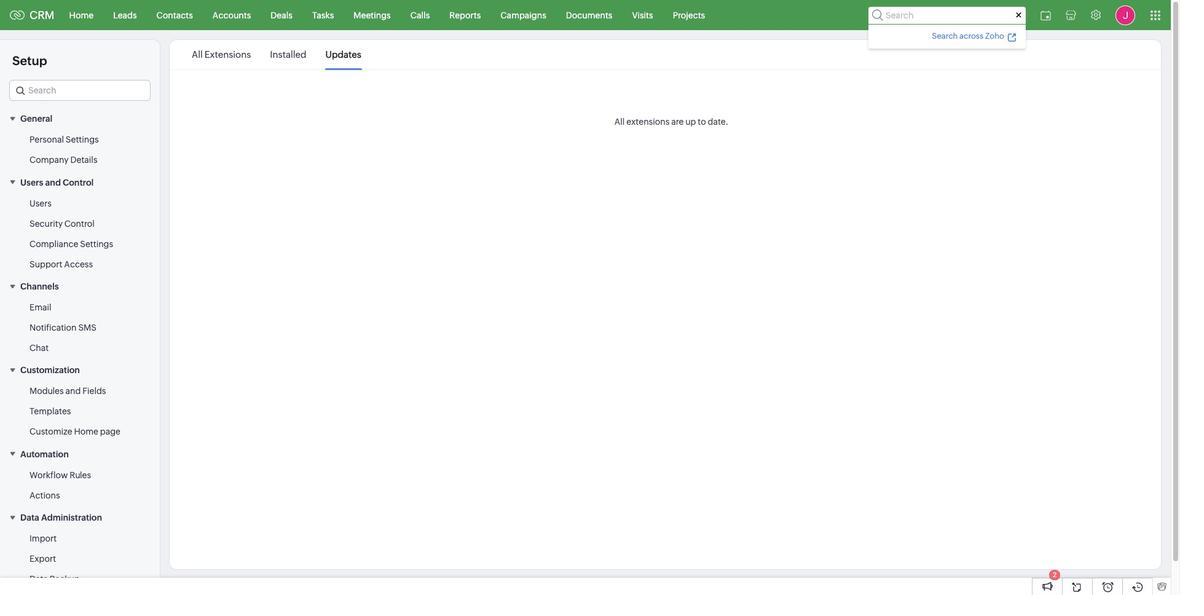 Task type: vqa. For each thing, say whether or not it's contained in the screenshot.


Task type: locate. For each thing, give the bounding box(es) containing it.
settings for compliance settings
[[80, 239, 113, 249]]

Search field
[[869, 6, 1027, 24]]

users inside 'dropdown button'
[[20, 178, 43, 187]]

control down details
[[63, 178, 94, 187]]

company details link
[[30, 154, 98, 166]]

actions link
[[30, 489, 60, 502]]

users up users "link"
[[20, 178, 43, 187]]

fields
[[83, 386, 106, 396]]

tasks link
[[303, 0, 344, 30]]

visits link
[[623, 0, 663, 30]]

1 vertical spatial users
[[30, 198, 52, 208]]

extensions
[[627, 117, 670, 127]]

data
[[20, 513, 39, 523], [30, 575, 48, 584]]

are
[[672, 117, 684, 127]]

and inside 'dropdown button'
[[45, 178, 61, 187]]

personal settings
[[30, 135, 99, 145]]

documents
[[566, 10, 613, 20]]

compliance
[[30, 239, 78, 249]]

modules
[[30, 386, 64, 396]]

data administration region
[[0, 529, 160, 595]]

0 vertical spatial settings
[[66, 135, 99, 145]]

1 vertical spatial data
[[30, 575, 48, 584]]

all for all extensions
[[192, 49, 203, 60]]

templates link
[[30, 406, 71, 418]]

home link
[[59, 0, 103, 30]]

workflow rules
[[30, 470, 91, 480]]

accounts
[[213, 10, 251, 20]]

0 horizontal spatial all
[[192, 49, 203, 60]]

1 vertical spatial settings
[[80, 239, 113, 249]]

0 vertical spatial data
[[20, 513, 39, 523]]

backup
[[50, 575, 80, 584]]

1 vertical spatial and
[[65, 386, 81, 396]]

0 vertical spatial and
[[45, 178, 61, 187]]

control up compliance settings link
[[64, 219, 95, 229]]

users
[[20, 178, 43, 187], [30, 198, 52, 208]]

data inside data administration dropdown button
[[20, 513, 39, 523]]

email link
[[30, 301, 51, 314]]

modules and fields link
[[30, 385, 106, 398]]

deals link
[[261, 0, 303, 30]]

and down the company
[[45, 178, 61, 187]]

zoho
[[986, 31, 1005, 40]]

2
[[1054, 571, 1057, 579]]

customize
[[30, 427, 72, 437]]

and
[[45, 178, 61, 187], [65, 386, 81, 396]]

1 vertical spatial control
[[64, 219, 95, 229]]

users up security
[[30, 198, 52, 208]]

settings inside general "region"
[[66, 135, 99, 145]]

settings up details
[[66, 135, 99, 145]]

tasks
[[312, 10, 334, 20]]

email
[[30, 303, 51, 312]]

meetings
[[354, 10, 391, 20]]

campaigns link
[[491, 0, 557, 30]]

settings up access
[[80, 239, 113, 249]]

page
[[100, 427, 121, 437]]

data administration
[[20, 513, 102, 523]]

templates
[[30, 407, 71, 417]]

profile image
[[1116, 5, 1136, 25]]

data inside "data backup" link
[[30, 575, 48, 584]]

import link
[[30, 533, 57, 545]]

installed link
[[270, 41, 307, 69]]

data up import link
[[20, 513, 39, 523]]

control
[[63, 178, 94, 187], [64, 219, 95, 229]]

home right the crm
[[69, 10, 94, 20]]

users inside region
[[30, 198, 52, 208]]

1 horizontal spatial and
[[65, 386, 81, 396]]

and inside customization "region"
[[65, 386, 81, 396]]

home
[[69, 10, 94, 20], [74, 427, 98, 437]]

support access
[[30, 259, 93, 269]]

customization
[[20, 366, 80, 375]]

reports
[[450, 10, 481, 20]]

0 horizontal spatial and
[[45, 178, 61, 187]]

details
[[70, 155, 98, 165]]

and left fields
[[65, 386, 81, 396]]

home up automation dropdown button
[[74, 427, 98, 437]]

0 vertical spatial users
[[20, 178, 43, 187]]

updates
[[326, 49, 362, 60]]

0 vertical spatial all
[[192, 49, 203, 60]]

settings inside users and control region
[[80, 239, 113, 249]]

export
[[30, 554, 56, 564]]

1 vertical spatial home
[[74, 427, 98, 437]]

0 vertical spatial control
[[63, 178, 94, 187]]

1 horizontal spatial all
[[615, 117, 625, 127]]

data backup
[[30, 575, 80, 584]]

create menu image
[[1011, 8, 1027, 22]]

data backup link
[[30, 573, 80, 586]]

data down export "link"
[[30, 575, 48, 584]]

company details
[[30, 155, 98, 165]]

automation button
[[0, 442, 160, 465]]

general button
[[0, 107, 160, 130]]

search across zoho link
[[931, 29, 1019, 42]]

notification sms
[[30, 323, 97, 333]]

chat link
[[30, 342, 49, 354]]

campaigns
[[501, 10, 547, 20]]

all for all extensions are up to date.
[[615, 117, 625, 127]]

visits
[[633, 10, 654, 20]]

None field
[[9, 80, 151, 101]]

notification sms link
[[30, 322, 97, 334]]

updates link
[[326, 41, 362, 69]]

channels region
[[0, 298, 160, 359]]

1 vertical spatial all
[[615, 117, 625, 127]]

all
[[192, 49, 203, 60], [615, 117, 625, 127]]



Task type: describe. For each thing, give the bounding box(es) containing it.
extensions
[[205, 49, 251, 60]]

control inside region
[[64, 219, 95, 229]]

across
[[960, 31, 984, 40]]

customize home page link
[[30, 426, 121, 438]]

and for modules
[[65, 386, 81, 396]]

profile element
[[1109, 0, 1143, 30]]

import
[[30, 534, 57, 544]]

personal settings link
[[30, 134, 99, 146]]

rules
[[70, 470, 91, 480]]

deals
[[271, 10, 293, 20]]

export link
[[30, 553, 56, 565]]

general region
[[0, 130, 160, 171]]

installed
[[270, 49, 307, 60]]

notification
[[30, 323, 77, 333]]

crm link
[[10, 9, 54, 22]]

data for data backup
[[30, 575, 48, 584]]

data administration button
[[0, 506, 160, 529]]

company
[[30, 155, 69, 165]]

administration
[[41, 513, 102, 523]]

home inside customization "region"
[[74, 427, 98, 437]]

all extensions
[[192, 49, 251, 60]]

accounts link
[[203, 0, 261, 30]]

compliance settings
[[30, 239, 113, 249]]

support access link
[[30, 258, 93, 270]]

sms
[[78, 323, 97, 333]]

crm
[[30, 9, 54, 22]]

security
[[30, 219, 63, 229]]

setup
[[12, 54, 47, 68]]

projects
[[673, 10, 706, 20]]

users for users
[[30, 198, 52, 208]]

access
[[64, 259, 93, 269]]

to
[[698, 117, 707, 127]]

users and control
[[20, 178, 94, 187]]

projects link
[[663, 0, 715, 30]]

users link
[[30, 197, 52, 210]]

contacts
[[157, 10, 193, 20]]

users for users and control
[[20, 178, 43, 187]]

security control link
[[30, 218, 95, 230]]

workflow rules link
[[30, 469, 91, 481]]

all extensions link
[[192, 41, 251, 69]]

personal
[[30, 135, 64, 145]]

and for users
[[45, 178, 61, 187]]

chat
[[30, 343, 49, 353]]

calls
[[411, 10, 430, 20]]

up
[[686, 117, 697, 127]]

settings for personal settings
[[66, 135, 99, 145]]

automation
[[20, 449, 69, 459]]

actions
[[30, 491, 60, 500]]

channels
[[20, 282, 59, 292]]

support
[[30, 259, 62, 269]]

create menu element
[[1004, 0, 1034, 30]]

meetings link
[[344, 0, 401, 30]]

customization region
[[0, 382, 160, 442]]

leads link
[[103, 0, 147, 30]]

documents link
[[557, 0, 623, 30]]

control inside 'dropdown button'
[[63, 178, 94, 187]]

search across zoho
[[933, 31, 1005, 40]]

contacts link
[[147, 0, 203, 30]]

automation region
[[0, 465, 160, 506]]

reports link
[[440, 0, 491, 30]]

customization button
[[0, 359, 160, 382]]

customize home page
[[30, 427, 121, 437]]

channels button
[[0, 275, 160, 298]]

Search text field
[[10, 81, 150, 100]]

all extensions are up to date.
[[615, 117, 729, 127]]

calls link
[[401, 0, 440, 30]]

compliance settings link
[[30, 238, 113, 250]]

modules and fields
[[30, 386, 106, 396]]

data for data administration
[[20, 513, 39, 523]]

security control
[[30, 219, 95, 229]]

calendar image
[[1041, 10, 1052, 20]]

leads
[[113, 10, 137, 20]]

date.
[[708, 117, 729, 127]]

0 vertical spatial home
[[69, 10, 94, 20]]

workflow
[[30, 470, 68, 480]]

search
[[933, 31, 959, 40]]

users and control button
[[0, 171, 160, 194]]

users and control region
[[0, 194, 160, 275]]



